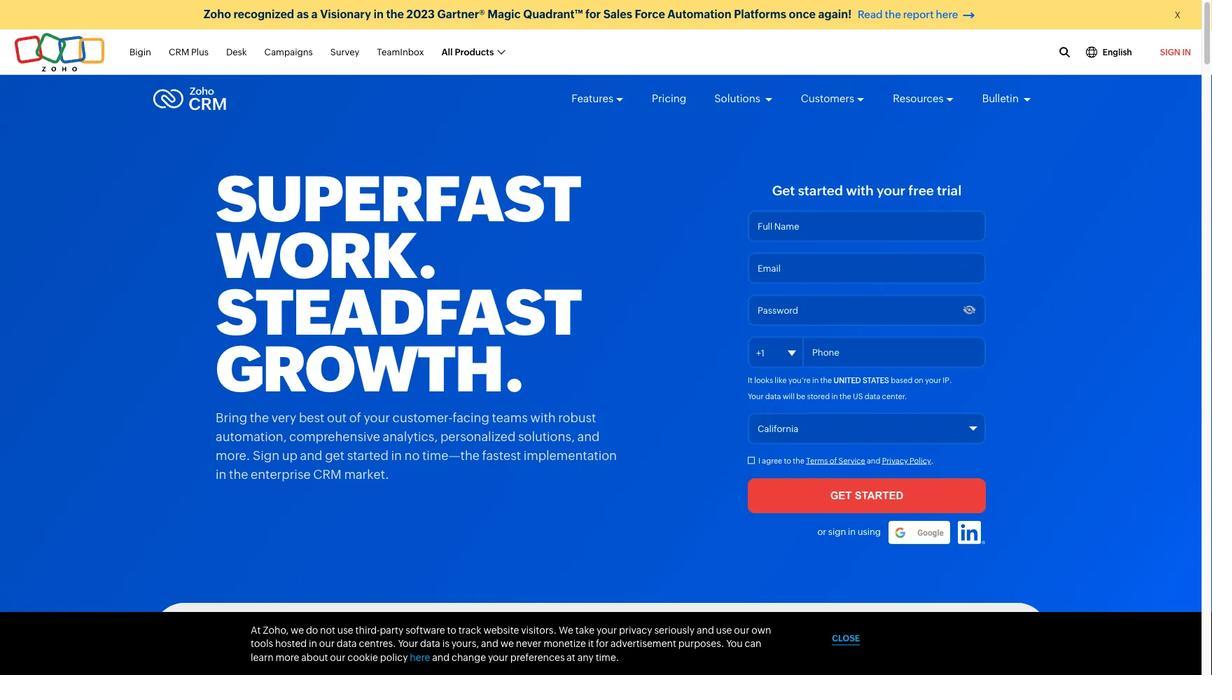 Task type: describe. For each thing, give the bounding box(es) containing it.
or sign in using
[[818, 527, 881, 537]]

zoho,
[[263, 624, 289, 635]]

in inside the at zoho, we do not use third-party software to track website visitors. we take your privacy seriously and use our own tools hosted in our data centres. your data is yours, and we never monetize it for advertisement purposes. you can learn more about our cookie policy
[[309, 638, 317, 649]]

advertisement
[[611, 638, 676, 649]]

superfast work. steadfast growth. bring the very best out of your customer-facing teams with robust automation, comprehensive analytics, personalized solutions, and more. sign up and get started in no time—the fastest implementation in the enterprise crm market.
[[216, 163, 617, 481]]

in inside visionary in 2023 magic quadrant™ for sales force automation platforms
[[362, 640, 375, 658]]

get
[[325, 448, 345, 463]]

in right score on the right bottom of the page
[[926, 640, 939, 658]]

all products
[[442, 47, 494, 57]]

the left us
[[840, 392, 851, 401]]

i agree to the terms of service and privacy policy .
[[758, 456, 934, 465]]

crm plus link
[[169, 39, 209, 65]]

learn
[[251, 652, 274, 663]]

2 vertical spatial our
[[330, 652, 346, 663]]

bring
[[216, 410, 247, 425]]

in right sign
[[848, 527, 856, 537]]

yours,
[[451, 638, 479, 649]]

sign in link
[[1150, 39, 1202, 66]]

get
[[772, 183, 795, 198]]

close
[[832, 633, 860, 643]]

track
[[458, 624, 482, 635]]

can
[[745, 638, 762, 649]]

0 vertical spatial .
[[950, 376, 952, 385]]

and down robust
[[577, 429, 600, 444]]

sign in
[[1160, 47, 1191, 57]]

zoho recognized as a visionary in the 2023 gartner® magic quadrant™ for sales force automation platforms once again! read the report here
[[204, 8, 958, 21]]

magic inside visionary in 2023 magic quadrant™ for sales force automation platforms
[[417, 640, 461, 658]]

recognized
[[234, 8, 294, 21]]

robust
[[558, 410, 596, 425]]

is
[[442, 638, 449, 649]]

once
[[789, 8, 816, 21]]

x
[[1175, 10, 1181, 20]]

here inside zoho recognized as a visionary in the 2023 gartner® magic quadrant™ for sales force automation platforms once again! read the report here
[[936, 8, 958, 21]]

your inside the at zoho, we do not use third-party software to track website visitors. we take your privacy seriously and use our own tools hosted in our data centres. your data is yours, and we never monetize it for advertisement purposes. you can learn more about our cookie policy
[[597, 624, 617, 635]]

force inside visionary in 2023 magic quadrant™ for sales force automation platforms
[[333, 659, 373, 675]]

based
[[891, 376, 913, 385]]

1 horizontal spatial force
[[635, 8, 665, 21]]

the inside zoho recognized as a visionary in the 2023 gartner® magic quadrant™ for sales force automation platforms once again! read the report here
[[885, 8, 901, 21]]

desk
[[226, 47, 247, 57]]

2 use from the left
[[716, 624, 732, 635]]

own
[[752, 624, 771, 635]]

or
[[818, 527, 826, 537]]

automation inside visionary in 2023 magic quadrant™ for sales force automation platforms
[[376, 659, 460, 675]]

visionary in 2023 magic quadrant™ for sales force automation platforms link
[[195, 628, 587, 675]]

and right up
[[300, 448, 322, 463]]

time.
[[596, 652, 619, 663]]

facing
[[453, 410, 489, 425]]

superfast
[[216, 163, 580, 235]]

website
[[484, 624, 519, 635]]

enterprise
[[251, 467, 311, 481]]

0 vertical spatial to
[[784, 456, 791, 465]]

desk link
[[226, 39, 247, 65]]

at
[[567, 652, 576, 663]]

1 horizontal spatial magic
[[488, 8, 521, 21]]

read
[[858, 8, 883, 21]]

to inside the at zoho, we do not use third-party software to track website visitors. we take your privacy seriously and use our own tools hosted in our data centres. your data is yours, and we never monetize it for advertisement purposes. you can learn more about our cookie policy
[[447, 624, 457, 635]]

teaminbox link
[[377, 39, 424, 65]]

policy
[[380, 652, 408, 663]]

solutions link
[[715, 80, 773, 118]]

0 horizontal spatial here
[[410, 652, 430, 663]]

any
[[577, 652, 594, 663]]

data left will
[[765, 392, 781, 401]]

hosted
[[275, 638, 307, 649]]

0 vertical spatial your
[[748, 392, 764, 401]]

get started with your free trial
[[772, 183, 962, 198]]

bigin link
[[130, 39, 151, 65]]

report
[[903, 8, 934, 21]]

us
[[853, 392, 863, 401]]

in left no
[[391, 448, 402, 463]]

started inside superfast work. steadfast growth. bring the very best out of your customer-facing teams with robust automation, comprehensive analytics, personalized solutions, and more. sign up and get started in no time—the fastest implementation in the enterprise crm market.
[[347, 448, 389, 463]]

1 use from the left
[[337, 624, 353, 635]]

at
[[251, 624, 261, 635]]

center.
[[882, 392, 907, 401]]

on
[[914, 376, 924, 385]]

0 vertical spatial automation
[[668, 8, 732, 21]]

out
[[327, 410, 347, 425]]

and down is
[[432, 652, 450, 663]]

it
[[748, 376, 753, 385]]

1 horizontal spatial with
[[767, 640, 798, 658]]

service
[[839, 456, 865, 465]]

0 horizontal spatial crm
[[169, 47, 189, 57]]

it
[[588, 638, 594, 649]]

cookie
[[348, 652, 378, 663]]

again!
[[818, 8, 852, 21]]

resources link
[[893, 80, 954, 118]]

Enter password for your account password field
[[748, 295, 986, 326]]

growth.
[[216, 333, 524, 405]]

do
[[306, 624, 318, 635]]

fastest
[[482, 448, 521, 463]]

1 vertical spatial .
[[931, 456, 934, 465]]

personalized
[[440, 429, 516, 444]]

your data will be stored in the us data center.
[[748, 392, 907, 401]]

crm plus
[[169, 47, 209, 57]]

and down the website
[[481, 638, 498, 649]]

visionary inside visionary in 2023 magic quadrant™ for sales force automation platforms
[[293, 640, 359, 658]]

as
[[297, 8, 309, 21]]

sales inside visionary in 2023 magic quadrant™ for sales force automation platforms
[[293, 659, 330, 675]]

privacy
[[882, 456, 908, 465]]

0 vertical spatial visionary
[[320, 8, 371, 21]]

winner
[[712, 640, 764, 658]]

visionary in 2023 magic quadrant™ for sales force automation platforms
[[293, 640, 566, 675]]

the up 'your data will be stored in the us data center.'
[[820, 376, 832, 385]]

in
[[1182, 47, 1191, 57]]

change
[[452, 652, 486, 663]]

winner with the highest score in link
[[615, 628, 1007, 675]]

privacy policy link
[[882, 456, 931, 465]]

zoho crm logo image
[[153, 83, 227, 114]]

about
[[301, 652, 328, 663]]

in right you're
[[812, 376, 819, 385]]

tools
[[251, 638, 273, 649]]

campaigns
[[264, 47, 313, 57]]

all
[[442, 47, 453, 57]]



Task type: vqa. For each thing, say whether or not it's contained in the screenshot.
Help
no



Task type: locate. For each thing, give the bounding box(es) containing it.
your down the it
[[748, 392, 764, 401]]

your left free
[[877, 183, 906, 198]]

states
[[863, 376, 889, 385]]

plus
[[191, 47, 209, 57]]

in up teaminbox
[[374, 8, 384, 21]]

0 horizontal spatial with
[[530, 410, 556, 425]]

stored
[[807, 392, 830, 401]]

use
[[337, 624, 353, 635], [716, 624, 732, 635]]

1 horizontal spatial platforms
[[734, 8, 786, 21]]

agree
[[762, 456, 782, 465]]

0 horizontal spatial magic
[[417, 640, 461, 658]]

platforms down the website
[[463, 659, 532, 675]]

quadrant™ inside visionary in 2023 magic quadrant™ for sales force automation platforms
[[464, 640, 543, 658]]

0 horizontal spatial your
[[398, 638, 418, 649]]

1 horizontal spatial use
[[716, 624, 732, 635]]

with up solutions,
[[530, 410, 556, 425]]

winner with the highest score in
[[712, 640, 939, 658]]

your inside the at zoho, we do not use third-party software to track website visitors. we take your privacy seriously and use our own tools hosted in our data centres. your data is yours, and we never monetize it for advertisement purposes. you can learn more about our cookie policy
[[398, 638, 418, 649]]

be
[[796, 392, 806, 401]]

like
[[775, 376, 787, 385]]

0 vertical spatial with
[[846, 183, 874, 198]]

using
[[858, 527, 881, 537]]

visitors.
[[521, 624, 557, 635]]

1 vertical spatial crm
[[313, 467, 342, 481]]

your left ip
[[925, 376, 941, 385]]

your inside superfast work. steadfast growth. bring the very best out of your customer-facing teams with robust automation, comprehensive analytics, personalized solutions, and more. sign up and get started in no time—the fastest implementation in the enterprise crm market.
[[364, 410, 390, 425]]

all products link
[[442, 39, 504, 65]]

in down do
[[309, 638, 317, 649]]

here
[[936, 8, 958, 21], [410, 652, 430, 663]]

never
[[516, 638, 542, 649]]

1 vertical spatial force
[[333, 659, 373, 675]]

2 vertical spatial with
[[767, 640, 798, 658]]

1 horizontal spatial started
[[798, 183, 843, 198]]

our down 'not'
[[319, 638, 335, 649]]

at zoho, we do not use third-party software to track website visitors. we take your privacy seriously and use our own tools hosted in our data centres. your data is yours, and we never monetize it for advertisement purposes. you can learn more about our cookie policy
[[251, 624, 771, 663]]

None submit
[[748, 478, 986, 513]]

and left privacy on the right of the page
[[867, 456, 881, 465]]

your up analytics,
[[364, 410, 390, 425]]

for inside the at zoho, we do not use third-party software to track website visitors. we take your privacy seriously and use our own tools hosted in our data centres. your data is yours, and we never monetize it for advertisement purposes. you can learn more about our cookie policy
[[596, 638, 609, 649]]

0 vertical spatial here
[[936, 8, 958, 21]]

of right the terms
[[830, 456, 837, 465]]

will
[[783, 392, 795, 401]]

bulletin
[[982, 92, 1021, 105]]

1 vertical spatial here
[[410, 652, 430, 663]]

sales
[[603, 8, 632, 21], [293, 659, 330, 675]]

your down the website
[[488, 652, 508, 663]]

0 horizontal spatial of
[[349, 410, 361, 425]]

teaminbox
[[377, 47, 424, 57]]

to
[[784, 456, 791, 465], [447, 624, 457, 635]]

read the report here link
[[854, 8, 977, 21]]

up
[[282, 448, 298, 463]]

your
[[748, 392, 764, 401], [398, 638, 418, 649]]

here right policy
[[410, 652, 430, 663]]

0 vertical spatial of
[[349, 410, 361, 425]]

policy
[[910, 456, 931, 465]]

free
[[908, 183, 934, 198]]

1 vertical spatial our
[[319, 638, 335, 649]]

started right get
[[798, 183, 843, 198]]

0 vertical spatial sales
[[603, 8, 632, 21]]

sign
[[253, 448, 279, 463]]

and up purposes.
[[697, 624, 714, 635]]

survey link
[[330, 39, 359, 65]]

1 vertical spatial visionary
[[293, 640, 359, 658]]

time—the
[[422, 448, 480, 463]]

0 vertical spatial crm
[[169, 47, 189, 57]]

1 vertical spatial to
[[447, 624, 457, 635]]

1 horizontal spatial here
[[936, 8, 958, 21]]

you're
[[789, 376, 811, 385]]

the left the terms
[[793, 456, 805, 465]]

1 horizontal spatial of
[[830, 456, 837, 465]]

2023 left the gartner®
[[406, 8, 435, 21]]

1 horizontal spatial automation
[[668, 8, 732, 21]]

pricing
[[652, 92, 687, 105]]

with inside superfast work. steadfast growth. bring the very best out of your customer-facing teams with robust automation, comprehensive analytics, personalized solutions, and more. sign up and get started in no time—the fastest implementation in the enterprise crm market.
[[530, 410, 556, 425]]

pricing link
[[652, 80, 687, 118]]

customers
[[801, 92, 854, 105]]

. right on
[[950, 376, 952, 385]]

1 horizontal spatial crm
[[313, 467, 342, 481]]

data right us
[[865, 392, 881, 401]]

our right about
[[330, 652, 346, 663]]

0 vertical spatial we
[[291, 624, 304, 635]]

force
[[635, 8, 665, 21], [333, 659, 373, 675]]

purposes.
[[678, 638, 724, 649]]

more
[[276, 652, 299, 663]]

1 vertical spatial of
[[830, 456, 837, 465]]

.
[[950, 376, 952, 385], [931, 456, 934, 465]]

score
[[884, 640, 923, 658]]

0 horizontal spatial use
[[337, 624, 353, 635]]

2023 inside visionary in 2023 magic quadrant™ for sales force automation platforms
[[378, 640, 415, 658]]

implementation
[[524, 448, 617, 463]]

1 vertical spatial sales
[[293, 659, 330, 675]]

data up cookie
[[337, 638, 357, 649]]

1 vertical spatial started
[[347, 448, 389, 463]]

sign
[[1160, 47, 1181, 57]]

1 vertical spatial your
[[398, 638, 418, 649]]

here and change your preferences at any time.
[[410, 652, 619, 663]]

platforms inside visionary in 2023 magic quadrant™ for sales force automation platforms
[[463, 659, 532, 675]]

features
[[572, 92, 613, 105]]

the up automation,
[[250, 410, 269, 425]]

platforms left once
[[734, 8, 786, 21]]

to up is
[[447, 624, 457, 635]]

for inside visionary in 2023 magic quadrant™ for sales force automation platforms
[[546, 640, 566, 658]]

Enter your phone number text field
[[748, 337, 986, 368]]

Enter your name text field
[[748, 211, 986, 242]]

in
[[374, 8, 384, 21], [812, 376, 819, 385], [832, 392, 838, 401], [391, 448, 402, 463], [216, 467, 226, 481], [848, 527, 856, 537], [309, 638, 317, 649], [362, 640, 375, 658], [926, 640, 939, 658]]

of inside superfast work. steadfast growth. bring the very best out of your customer-facing teams with robust automation, comprehensive analytics, personalized solutions, and more. sign up and get started in no time—the fastest implementation in the enterprise crm market.
[[349, 410, 361, 425]]

started up market.
[[347, 448, 389, 463]]

your up "here" link
[[398, 638, 418, 649]]

best
[[299, 410, 324, 425]]

magic right the gartner®
[[488, 8, 521, 21]]

terms of service link
[[806, 456, 865, 465]]

0 horizontal spatial sales
[[293, 659, 330, 675]]

our up you at the bottom right
[[734, 624, 750, 635]]

a
[[311, 8, 318, 21]]

0 horizontal spatial started
[[347, 448, 389, 463]]

0 vertical spatial quadrant™
[[523, 8, 583, 21]]

crm inside superfast work. steadfast growth. bring the very best out of your customer-facing teams with robust automation, comprehensive analytics, personalized solutions, and more. sign up and get started in no time—the fastest implementation in the enterprise crm market.
[[313, 467, 342, 481]]

take
[[575, 624, 595, 635]]

0 vertical spatial platforms
[[734, 8, 786, 21]]

here right report
[[936, 8, 958, 21]]

automation
[[668, 8, 732, 21], [376, 659, 460, 675]]

0 vertical spatial force
[[635, 8, 665, 21]]

crm down get
[[313, 467, 342, 481]]

your right take
[[597, 624, 617, 635]]

1 vertical spatial 2023
[[378, 640, 415, 658]]

in down third-
[[362, 640, 375, 658]]

with
[[846, 183, 874, 198], [530, 410, 556, 425], [767, 640, 798, 658]]

teams
[[492, 410, 528, 425]]

visionary down 'not'
[[293, 640, 359, 658]]

1 horizontal spatial sales
[[603, 8, 632, 21]]

2 horizontal spatial with
[[846, 183, 874, 198]]

trial
[[937, 183, 962, 198]]

survey
[[330, 47, 359, 57]]

1 horizontal spatial your
[[748, 392, 764, 401]]

very
[[272, 410, 296, 425]]

visionary right a
[[320, 8, 371, 21]]

0 horizontal spatial automation
[[376, 659, 460, 675]]

the left close
[[801, 640, 824, 658]]

1 horizontal spatial to
[[784, 456, 791, 465]]

1 vertical spatial magic
[[417, 640, 461, 658]]

1 vertical spatial platforms
[[463, 659, 532, 675]]

the up teaminbox
[[386, 8, 404, 21]]

quadrant™
[[523, 8, 583, 21], [464, 640, 543, 658]]

we
[[559, 624, 573, 635]]

seriously
[[654, 624, 695, 635]]

1 vertical spatial with
[[530, 410, 556, 425]]

our
[[734, 624, 750, 635], [319, 638, 335, 649], [330, 652, 346, 663]]

customer-
[[393, 410, 453, 425]]

we left do
[[291, 624, 304, 635]]

highest
[[827, 640, 881, 658]]

data down software
[[420, 638, 440, 649]]

the right read
[[885, 8, 901, 21]]

1 vertical spatial we
[[500, 638, 514, 649]]

magic down software
[[417, 640, 461, 658]]

0 vertical spatial our
[[734, 624, 750, 635]]

we down the website
[[500, 638, 514, 649]]

it looks like you're in the united states based on your ip .
[[748, 376, 952, 385]]

0 horizontal spatial to
[[447, 624, 457, 635]]

and
[[577, 429, 600, 444], [300, 448, 322, 463], [867, 456, 881, 465], [697, 624, 714, 635], [481, 638, 498, 649], [432, 652, 450, 663]]

gartner®
[[437, 8, 485, 21]]

in right stored
[[832, 392, 838, 401]]

solutions,
[[518, 429, 575, 444]]

use up you at the bottom right
[[716, 624, 732, 635]]

0 vertical spatial 2023
[[406, 8, 435, 21]]

sign
[[828, 527, 846, 537]]

. right privacy on the right of the page
[[931, 456, 934, 465]]

of right out
[[349, 410, 361, 425]]

use right 'not'
[[337, 624, 353, 635]]

you
[[726, 638, 743, 649]]

with up 'enter your name' text box
[[846, 183, 874, 198]]

1 horizontal spatial we
[[500, 638, 514, 649]]

to right agree
[[784, 456, 791, 465]]

analytics,
[[383, 429, 438, 444]]

comprehensive
[[289, 429, 380, 444]]

monetize
[[544, 638, 586, 649]]

0 horizontal spatial platforms
[[463, 659, 532, 675]]

for
[[586, 8, 601, 21], [596, 638, 609, 649], [546, 640, 566, 658]]

with down own at the bottom
[[767, 640, 798, 658]]

crm left plus
[[169, 47, 189, 57]]

the down more.
[[229, 467, 248, 481]]

2023 down party
[[378, 640, 415, 658]]

1 horizontal spatial .
[[950, 376, 952, 385]]

Enter your email text field
[[748, 253, 986, 284]]

0 horizontal spatial we
[[291, 624, 304, 635]]

united
[[834, 376, 861, 385]]

0 vertical spatial magic
[[488, 8, 521, 21]]

2023
[[406, 8, 435, 21], [378, 640, 415, 658]]

bigin
[[130, 47, 151, 57]]

the inside winner with the highest score in link
[[801, 640, 824, 658]]

bulletin link
[[982, 80, 1032, 118]]

0 horizontal spatial force
[[333, 659, 373, 675]]

in down more.
[[216, 467, 226, 481]]

1 vertical spatial automation
[[376, 659, 460, 675]]

preferences
[[510, 652, 565, 663]]

resources
[[893, 92, 944, 105]]

0 horizontal spatial .
[[931, 456, 934, 465]]

more.
[[216, 448, 250, 463]]

magic
[[488, 8, 521, 21], [417, 640, 461, 658]]

0 vertical spatial started
[[798, 183, 843, 198]]

1 vertical spatial quadrant™
[[464, 640, 543, 658]]

third-
[[355, 624, 380, 635]]



